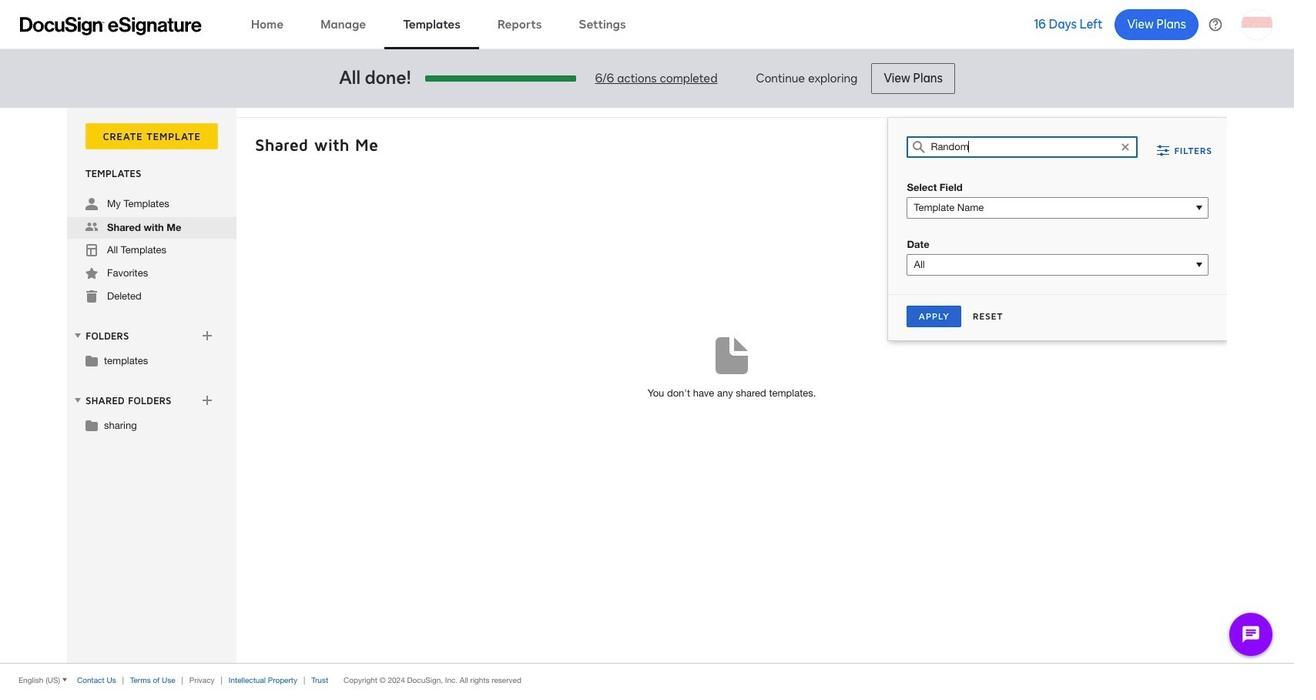 Task type: describe. For each thing, give the bounding box(es) containing it.
user image
[[86, 198, 98, 210]]

folder image
[[86, 354, 98, 367]]

view folders image
[[72, 330, 84, 342]]

your uploaded profile image image
[[1242, 9, 1273, 40]]

more info region
[[0, 663, 1294, 696]]

templates image
[[86, 244, 98, 257]]

view shared folders image
[[72, 394, 84, 407]]



Task type: vqa. For each thing, say whether or not it's contained in the screenshot.
second FOLDER Icon
yes



Task type: locate. For each thing, give the bounding box(es) containing it.
star filled image
[[86, 267, 98, 280]]

Search Shared with Me text field
[[931, 137, 1114, 157]]

folder image
[[86, 419, 98, 431]]

shared image
[[86, 221, 98, 233]]

trash image
[[86, 290, 98, 303]]

secondary navigation region
[[67, 108, 1231, 663]]

docusign esignature image
[[20, 17, 202, 35]]



